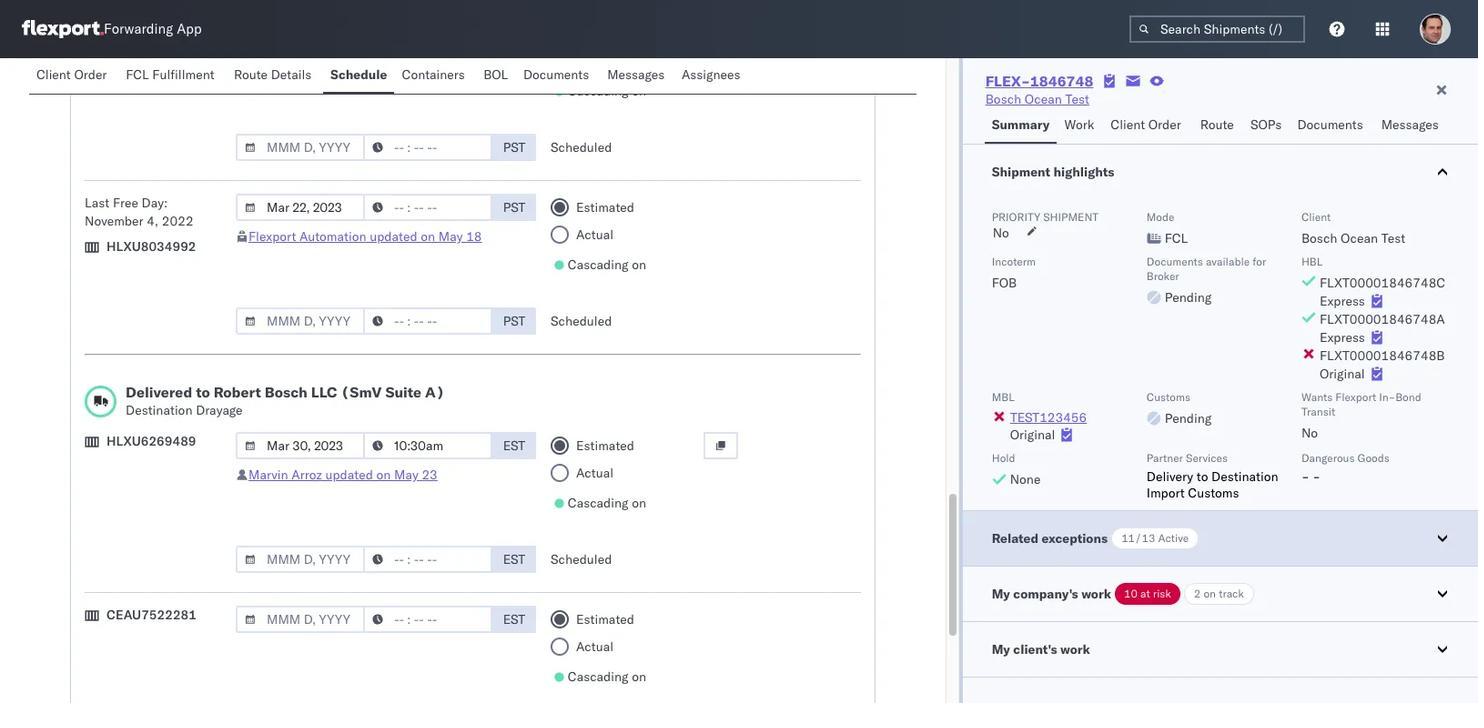 Task type: describe. For each thing, give the bounding box(es) containing it.
wants flexport in-bond transit no
[[1302, 391, 1422, 442]]

bosch inside client bosch ocean test incoterm fob
[[1302, 230, 1338, 247]]

11/13
[[1122, 532, 1156, 545]]

route button
[[1193, 108, 1244, 144]]

0 horizontal spatial messages
[[608, 66, 665, 83]]

2022
[[162, 213, 194, 229]]

priority shipment
[[992, 210, 1099, 224]]

3 est from the top
[[503, 612, 526, 628]]

marvin
[[249, 467, 288, 484]]

available
[[1206, 255, 1250, 269]]

hbl
[[1302, 255, 1323, 269]]

bosch ocean test
[[986, 91, 1090, 107]]

marvin arroz updated on may 23
[[249, 467, 438, 484]]

2 pst from the top
[[503, 199, 526, 216]]

client for leftmost the "client order" button
[[36, 66, 71, 83]]

may for 23
[[394, 467, 419, 484]]

mbl
[[992, 391, 1015, 404]]

my for my company's work
[[992, 586, 1011, 603]]

a)
[[425, 383, 445, 402]]

delivered
[[126, 383, 192, 402]]

shipment highlights
[[992, 164, 1115, 180]]

pending for customs
[[1165, 411, 1212, 427]]

0 vertical spatial customs
[[1147, 391, 1191, 404]]

4 actual from the top
[[576, 639, 614, 656]]

may for 18
[[439, 229, 463, 245]]

route details
[[234, 66, 312, 83]]

11/13 active
[[1122, 532, 1189, 545]]

3 -- : -- -- text field from the top
[[363, 546, 493, 574]]

1846748
[[1031, 72, 1094, 90]]

november
[[85, 213, 143, 229]]

test123456
[[1011, 410, 1087, 426]]

suite
[[386, 383, 422, 402]]

flxt00001846748b
[[1320, 348, 1446, 364]]

incoterm
[[992, 255, 1036, 269]]

bond
[[1396, 391, 1422, 404]]

estimated for est
[[576, 438, 635, 454]]

work for my client's work
[[1061, 642, 1091, 658]]

4 mmm d, yyyy text field from the top
[[236, 546, 365, 574]]

1 horizontal spatial original
[[1320, 366, 1366, 382]]

scheduled for est
[[551, 552, 612, 568]]

fcl fulfillment
[[126, 66, 215, 83]]

0 horizontal spatial documents
[[524, 66, 589, 83]]

my client's work button
[[963, 623, 1479, 677]]

flexport automation updated on may 18
[[249, 229, 482, 245]]

my for my client's work
[[992, 642, 1011, 658]]

2 -- : -- -- text field from the top
[[363, 308, 493, 335]]

hlxu8034992
[[107, 239, 196, 255]]

shipment
[[992, 164, 1051, 180]]

forwarding
[[104, 20, 173, 38]]

route for route
[[1201, 117, 1235, 133]]

to inside delivered to robert bosch llc (smv suite a) destination drayage
[[196, 383, 210, 402]]

sops button
[[1244, 108, 1291, 144]]

pst for second -- : -- -- text field from the bottom
[[503, 313, 526, 330]]

bol
[[484, 66, 508, 83]]

4,
[[147, 213, 159, 229]]

test123456 button
[[1010, 410, 1088, 426]]

flxt00001846748a
[[1320, 311, 1446, 328]]

my client's work
[[992, 642, 1091, 658]]

0 horizontal spatial messages button
[[600, 58, 675, 94]]

day:
[[142, 195, 168, 211]]

details
[[271, 66, 312, 83]]

goods
[[1358, 452, 1390, 465]]

company's
[[1014, 586, 1079, 603]]

flex-1846748
[[986, 72, 1094, 90]]

exceptions
[[1042, 531, 1108, 547]]

3 actual from the top
[[576, 465, 614, 482]]

client for the "client order" button to the right
[[1111, 117, 1146, 133]]

mmm d, yyyy text field for pst
[[236, 308, 365, 335]]

bosch ocean test link
[[986, 90, 1090, 108]]

destination inside delivered to robert bosch llc (smv suite a) destination drayage
[[126, 402, 193, 419]]

Search Shipments (/) text field
[[1130, 15, 1306, 43]]

23
[[422, 467, 438, 484]]

test inside client bosch ocean test incoterm fob
[[1382, 230, 1406, 247]]

1 horizontal spatial documents button
[[1291, 108, 1375, 144]]

pst for first -- : -- -- text field
[[503, 139, 526, 156]]

dangerous
[[1302, 452, 1355, 465]]

18
[[466, 229, 482, 245]]

work for my company's work
[[1082, 586, 1112, 603]]

client order for the "client order" button to the right
[[1111, 117, 1182, 133]]

work
[[1065, 117, 1095, 133]]

assignees
[[682, 66, 741, 83]]

hold
[[992, 452, 1016, 465]]

1 horizontal spatial messages button
[[1375, 108, 1449, 144]]

free
[[113, 195, 138, 211]]

est for fourth mmm d, yyyy text field
[[503, 552, 526, 568]]

flexport. image
[[22, 20, 104, 38]]

10
[[1125, 587, 1138, 601]]

2 on track
[[1195, 587, 1245, 601]]

dangerous goods - -
[[1302, 452, 1390, 485]]

client bosch ocean test incoterm fob
[[992, 210, 1406, 291]]

priority
[[992, 210, 1041, 224]]

none
[[1010, 472, 1041, 488]]

-- : -- -- text field for 18
[[363, 194, 493, 221]]

drayage
[[196, 402, 243, 419]]

track
[[1219, 587, 1245, 601]]

0 horizontal spatial client order button
[[29, 58, 119, 94]]

related exceptions
[[992, 531, 1108, 547]]

for
[[1253, 255, 1267, 269]]

bosch inside delivered to robert bosch llc (smv suite a) destination drayage
[[265, 383, 308, 402]]

2
[[1195, 587, 1201, 601]]

3 cascading on from the top
[[568, 495, 647, 512]]

broker
[[1147, 270, 1180, 283]]

containers button
[[395, 58, 476, 94]]

related
[[992, 531, 1039, 547]]

mmm d, yyyy text field for est
[[236, 606, 365, 634]]

import
[[1147, 485, 1185, 502]]

4 cascading on from the top
[[568, 669, 647, 686]]

fob
[[992, 275, 1017, 291]]

order for the "client order" button to the right
[[1149, 117, 1182, 133]]

llc
[[311, 383, 337, 402]]

in-
[[1380, 391, 1396, 404]]

flex-
[[986, 72, 1031, 90]]

automation
[[300, 229, 367, 245]]

0 horizontal spatial ocean
[[1025, 91, 1063, 107]]

mode
[[1147, 210, 1175, 224]]

documents inside "documents available for broker"
[[1147, 255, 1204, 269]]

1 cascading on from the top
[[568, 83, 647, 99]]

1 horizontal spatial bosch
[[986, 91, 1022, 107]]



Task type: locate. For each thing, give the bounding box(es) containing it.
-- : -- -- text field up the 18
[[363, 194, 493, 221]]

3 -- : -- -- text field from the top
[[363, 606, 493, 634]]

ocean down flex-1846748 link
[[1025, 91, 1063, 107]]

schedule
[[331, 66, 387, 83]]

client order down flexport. image
[[36, 66, 107, 83]]

0 vertical spatial destination
[[126, 402, 193, 419]]

1 vertical spatial original
[[1010, 427, 1056, 443]]

wants
[[1302, 391, 1333, 404]]

mmm d, yyyy text field up automation
[[236, 194, 365, 221]]

express
[[1320, 293, 1366, 310], [1320, 330, 1366, 346]]

1 pending from the top
[[1165, 290, 1212, 306]]

1 my from the top
[[992, 586, 1011, 603]]

-- : -- -- text field
[[363, 134, 493, 161], [363, 308, 493, 335], [363, 606, 493, 634]]

1 vertical spatial flexport
[[1336, 391, 1377, 404]]

1 vertical spatial messages
[[1382, 117, 1439, 133]]

fcl fulfillment button
[[119, 58, 227, 94]]

2 horizontal spatial client
[[1302, 210, 1332, 224]]

cascading on
[[568, 83, 647, 99], [568, 257, 647, 273], [568, 495, 647, 512], [568, 669, 647, 686]]

1 vertical spatial pending
[[1165, 411, 1212, 427]]

my left company's on the right of page
[[992, 586, 1011, 603]]

test up flxt00001846748c at the top right
[[1382, 230, 1406, 247]]

hlxu6269489
[[107, 433, 196, 450]]

MMM D, YYYY text field
[[236, 308, 365, 335], [236, 606, 365, 634]]

pending down the broker
[[1165, 290, 1212, 306]]

documents available for broker
[[1147, 255, 1267, 283]]

client order right work button
[[1111, 117, 1182, 133]]

ocean inside client bosch ocean test incoterm fob
[[1341, 230, 1379, 247]]

2 est from the top
[[503, 552, 526, 568]]

client order button
[[29, 58, 119, 94], [1104, 108, 1193, 144]]

1 scheduled from the top
[[551, 139, 612, 156]]

3 mmm d, yyyy text field from the top
[[236, 433, 365, 460]]

0 vertical spatial estimated
[[576, 199, 635, 216]]

1 vertical spatial client
[[1111, 117, 1146, 133]]

1 mmm d, yyyy text field from the top
[[236, 308, 365, 335]]

forwarding app link
[[22, 20, 202, 38]]

work
[[1082, 586, 1112, 603], [1061, 642, 1091, 658]]

assignees button
[[675, 58, 751, 94]]

may left the 18
[[439, 229, 463, 245]]

pending
[[1165, 290, 1212, 306], [1165, 411, 1212, 427]]

2 vertical spatial -- : -- -- text field
[[363, 546, 493, 574]]

1 vertical spatial may
[[394, 467, 419, 484]]

arroz
[[292, 467, 322, 484]]

no inside wants flexport in-bond transit no
[[1302, 425, 1319, 442]]

2 -- : -- -- text field from the top
[[363, 433, 493, 460]]

0 vertical spatial may
[[439, 229, 463, 245]]

risk
[[1154, 587, 1172, 601]]

0 vertical spatial documents button
[[516, 58, 600, 94]]

1 vertical spatial to
[[1197, 469, 1209, 485]]

1 vertical spatial my
[[992, 642, 1011, 658]]

4 cascading from the top
[[568, 669, 629, 686]]

2 vertical spatial -- : -- -- text field
[[363, 606, 493, 634]]

-- : -- -- text field for 23
[[363, 433, 493, 460]]

flexport left automation
[[249, 229, 296, 245]]

customs up 'partner'
[[1147, 391, 1191, 404]]

0 horizontal spatial original
[[1010, 427, 1056, 443]]

2 - from the left
[[1313, 469, 1321, 485]]

to down services
[[1197, 469, 1209, 485]]

1 mmm d, yyyy text field from the top
[[236, 134, 365, 161]]

client order button right the work
[[1104, 108, 1193, 144]]

0 horizontal spatial flexport
[[249, 229, 296, 245]]

documents button right sops
[[1291, 108, 1375, 144]]

documents button
[[516, 58, 600, 94], [1291, 108, 1375, 144]]

flexport inside wants flexport in-bond transit no
[[1336, 391, 1377, 404]]

containers
[[402, 66, 465, 83]]

2 vertical spatial bosch
[[265, 383, 308, 402]]

est
[[503, 438, 526, 454], [503, 552, 526, 568], [503, 612, 526, 628]]

ceau7522281
[[107, 607, 197, 624]]

0 horizontal spatial fcl
[[126, 66, 149, 83]]

delivery
[[1147, 469, 1194, 485]]

0 horizontal spatial to
[[196, 383, 210, 402]]

test down 1846748
[[1066, 91, 1090, 107]]

1 horizontal spatial test
[[1382, 230, 1406, 247]]

customs down services
[[1189, 485, 1240, 502]]

robert
[[214, 383, 261, 402]]

pst
[[503, 139, 526, 156], [503, 199, 526, 216], [503, 313, 526, 330]]

updated
[[370, 229, 418, 245], [326, 467, 373, 484]]

10 at risk
[[1125, 587, 1172, 601]]

estimated for pst
[[576, 199, 635, 216]]

0 vertical spatial ocean
[[1025, 91, 1063, 107]]

0 vertical spatial updated
[[370, 229, 418, 245]]

-
[[1302, 469, 1310, 485], [1313, 469, 1321, 485]]

1 vertical spatial test
[[1382, 230, 1406, 247]]

0 vertical spatial no
[[993, 225, 1010, 241]]

1 -- : -- -- text field from the top
[[363, 134, 493, 161]]

1 vertical spatial ocean
[[1341, 230, 1379, 247]]

1 vertical spatial estimated
[[576, 438, 635, 454]]

work button
[[1058, 108, 1104, 144]]

test inside bosch ocean test link
[[1066, 91, 1090, 107]]

2 horizontal spatial bosch
[[1302, 230, 1338, 247]]

express for flxt00001846748a
[[1320, 330, 1366, 346]]

flex-1846748 link
[[986, 72, 1094, 90]]

1 vertical spatial pst
[[503, 199, 526, 216]]

documents right 'bol' button
[[524, 66, 589, 83]]

3 scheduled from the top
[[551, 552, 612, 568]]

customs inside partner services delivery to destination import customs
[[1189, 485, 1240, 502]]

express for flxt00001846748c
[[1320, 293, 1366, 310]]

1 horizontal spatial fcl
[[1165, 230, 1188, 247]]

1 vertical spatial est
[[503, 552, 526, 568]]

no down priority
[[993, 225, 1010, 241]]

shipment highlights button
[[963, 145, 1479, 199]]

1 estimated from the top
[[576, 199, 635, 216]]

no down transit
[[1302, 425, 1319, 442]]

fcl for fcl fulfillment
[[126, 66, 149, 83]]

2 vertical spatial documents
[[1147, 255, 1204, 269]]

1 vertical spatial documents
[[1298, 117, 1364, 133]]

-- : -- -- text field
[[363, 194, 493, 221], [363, 433, 493, 460], [363, 546, 493, 574]]

last free day: november 4, 2022
[[85, 195, 194, 229]]

1 actual from the top
[[576, 53, 614, 69]]

client right work button
[[1111, 117, 1146, 133]]

0 vertical spatial fcl
[[126, 66, 149, 83]]

my
[[992, 586, 1011, 603], [992, 642, 1011, 658]]

2 scheduled from the top
[[551, 313, 612, 330]]

1 horizontal spatial no
[[1302, 425, 1319, 442]]

1 horizontal spatial flexport
[[1336, 391, 1377, 404]]

1 vertical spatial -- : -- -- text field
[[363, 433, 493, 460]]

client's
[[1014, 642, 1058, 658]]

2 my from the top
[[992, 642, 1011, 658]]

0 horizontal spatial client
[[36, 66, 71, 83]]

MMM D, YYYY text field
[[236, 134, 365, 161], [236, 194, 365, 221], [236, 433, 365, 460], [236, 546, 365, 574]]

1 vertical spatial scheduled
[[551, 313, 612, 330]]

bosch
[[986, 91, 1022, 107], [1302, 230, 1338, 247], [265, 383, 308, 402]]

client order
[[36, 66, 107, 83], [1111, 117, 1182, 133]]

-- : -- -- text field down 23
[[363, 546, 493, 574]]

1 horizontal spatial documents
[[1147, 255, 1204, 269]]

my company's work
[[992, 586, 1112, 603]]

1 horizontal spatial client
[[1111, 117, 1146, 133]]

last
[[85, 195, 110, 211]]

work left 10
[[1082, 586, 1112, 603]]

0 vertical spatial est
[[503, 438, 526, 454]]

destination inside partner services delivery to destination import customs
[[1212, 469, 1279, 485]]

fulfillment
[[152, 66, 215, 83]]

updated right automation
[[370, 229, 418, 245]]

2 horizontal spatial documents
[[1298, 117, 1364, 133]]

mmm d, yyyy text field down details
[[236, 134, 365, 161]]

destination
[[126, 402, 193, 419], [1212, 469, 1279, 485]]

express up flxt00001846748a
[[1320, 293, 1366, 310]]

2 estimated from the top
[[576, 438, 635, 454]]

updated for automation
[[370, 229, 418, 245]]

flexport automation updated on may 18 button
[[249, 229, 482, 245]]

0 horizontal spatial destination
[[126, 402, 193, 419]]

summary button
[[985, 108, 1058, 144]]

mmm d, yyyy text field up arroz
[[236, 433, 365, 460]]

mmm d, yyyy text field down arroz
[[236, 546, 365, 574]]

pending for documents available for broker
[[1165, 290, 1212, 306]]

0 vertical spatial -- : -- -- text field
[[363, 134, 493, 161]]

my inside button
[[992, 642, 1011, 658]]

0 horizontal spatial may
[[394, 467, 419, 484]]

1 horizontal spatial ocean
[[1341, 230, 1379, 247]]

1 vertical spatial updated
[[326, 467, 373, 484]]

route left details
[[234, 66, 268, 83]]

sops
[[1251, 117, 1282, 133]]

highlights
[[1054, 164, 1115, 180]]

0 horizontal spatial order
[[74, 66, 107, 83]]

shipment
[[1044, 210, 1099, 224]]

-- : -- -- text field up 23
[[363, 433, 493, 460]]

to up drayage
[[196, 383, 210, 402]]

1 vertical spatial client order button
[[1104, 108, 1193, 144]]

flxt00001846748c
[[1320, 275, 1446, 291]]

partner
[[1147, 452, 1184, 465]]

to
[[196, 383, 210, 402], [1197, 469, 1209, 485]]

order down forwarding app link
[[74, 66, 107, 83]]

0 vertical spatial pst
[[503, 139, 526, 156]]

1 vertical spatial destination
[[1212, 469, 1279, 485]]

2 cascading on from the top
[[568, 257, 647, 273]]

0 vertical spatial route
[[234, 66, 268, 83]]

services
[[1187, 452, 1228, 465]]

forwarding app
[[104, 20, 202, 38]]

transit
[[1302, 405, 1336, 419]]

0 vertical spatial test
[[1066, 91, 1090, 107]]

documents right sops button
[[1298, 117, 1364, 133]]

to inside partner services delivery to destination import customs
[[1197, 469, 1209, 485]]

original up wants
[[1320, 366, 1366, 382]]

1 - from the left
[[1302, 469, 1310, 485]]

0 horizontal spatial route
[[234, 66, 268, 83]]

0 vertical spatial -- : -- -- text field
[[363, 194, 493, 221]]

1 horizontal spatial messages
[[1382, 117, 1439, 133]]

2 mmm d, yyyy text field from the top
[[236, 194, 365, 221]]

fcl for fcl
[[1165, 230, 1188, 247]]

1 vertical spatial mmm d, yyyy text field
[[236, 606, 365, 634]]

1 horizontal spatial client order button
[[1104, 108, 1193, 144]]

schedule button
[[323, 58, 395, 94]]

flexport left "in-" at right bottom
[[1336, 391, 1377, 404]]

bosch up "hbl"
[[1302, 230, 1338, 247]]

flexport
[[249, 229, 296, 245], [1336, 391, 1377, 404]]

customs
[[1147, 391, 1191, 404], [1189, 485, 1240, 502]]

original down test123456 "button"
[[1010, 427, 1056, 443]]

route
[[234, 66, 268, 83], [1201, 117, 1235, 133]]

1 est from the top
[[503, 438, 526, 454]]

app
[[177, 20, 202, 38]]

no
[[993, 225, 1010, 241], [1302, 425, 1319, 442]]

fcl inside fcl fulfillment button
[[126, 66, 149, 83]]

cascading
[[568, 83, 629, 99], [568, 257, 629, 273], [568, 495, 629, 512], [568, 669, 629, 686]]

3 cascading from the top
[[568, 495, 629, 512]]

2 vertical spatial est
[[503, 612, 526, 628]]

fcl down the mode
[[1165, 230, 1188, 247]]

client order button down flexport. image
[[29, 58, 119, 94]]

1 pst from the top
[[503, 139, 526, 156]]

ocean up flxt00001846748c at the top right
[[1341, 230, 1379, 247]]

at
[[1141, 587, 1151, 601]]

updated right arroz
[[326, 467, 373, 484]]

client inside client bosch ocean test incoterm fob
[[1302, 210, 1332, 224]]

0 vertical spatial client order button
[[29, 58, 119, 94]]

0 vertical spatial client order
[[36, 66, 107, 83]]

on
[[632, 83, 647, 99], [421, 229, 435, 245], [632, 257, 647, 273], [377, 467, 391, 484], [632, 495, 647, 512], [1204, 587, 1217, 601], [632, 669, 647, 686]]

fcl
[[126, 66, 149, 83], [1165, 230, 1188, 247]]

updated for arroz
[[326, 467, 373, 484]]

route for route details
[[234, 66, 268, 83]]

work right client's
[[1061, 642, 1091, 658]]

3 pst from the top
[[503, 313, 526, 330]]

1 vertical spatial messages button
[[1375, 108, 1449, 144]]

est for third mmm d, yyyy text field from the top
[[503, 438, 526, 454]]

1 horizontal spatial order
[[1149, 117, 1182, 133]]

scheduled for pst
[[551, 313, 612, 330]]

1 vertical spatial documents button
[[1291, 108, 1375, 144]]

1 horizontal spatial client order
[[1111, 117, 1182, 133]]

1 vertical spatial order
[[1149, 117, 1182, 133]]

1 horizontal spatial may
[[439, 229, 463, 245]]

messages button
[[600, 58, 675, 94], [1375, 108, 1449, 144]]

2 cascading from the top
[[568, 257, 629, 273]]

3 estimated from the top
[[576, 612, 635, 628]]

2 mmm d, yyyy text field from the top
[[236, 606, 365, 634]]

1 horizontal spatial destination
[[1212, 469, 1279, 485]]

0 vertical spatial messages
[[608, 66, 665, 83]]

documents up the broker
[[1147, 255, 1204, 269]]

1 -- : -- -- text field from the top
[[363, 194, 493, 221]]

2 vertical spatial client
[[1302, 210, 1332, 224]]

1 vertical spatial express
[[1320, 330, 1366, 346]]

bosch down flex-
[[986, 91, 1022, 107]]

0 vertical spatial express
[[1320, 293, 1366, 310]]

0 vertical spatial original
[[1320, 366, 1366, 382]]

express up flxt00001846748b
[[1320, 330, 1366, 346]]

pending up services
[[1165, 411, 1212, 427]]

1 horizontal spatial -
[[1313, 469, 1321, 485]]

1 horizontal spatial to
[[1197, 469, 1209, 485]]

bosch left llc on the left of the page
[[265, 383, 308, 402]]

0 vertical spatial bosch
[[986, 91, 1022, 107]]

partner services delivery to destination import customs
[[1147, 452, 1279, 502]]

1 horizontal spatial route
[[1201, 117, 1235, 133]]

client down flexport. image
[[36, 66, 71, 83]]

0 vertical spatial documents
[[524, 66, 589, 83]]

client order for leftmost the "client order" button
[[36, 66, 107, 83]]

order for leftmost the "client order" button
[[74, 66, 107, 83]]

destination down delivered on the left bottom
[[126, 402, 193, 419]]

0 vertical spatial flexport
[[249, 229, 296, 245]]

2 actual from the top
[[576, 227, 614, 243]]

fcl down forwarding
[[126, 66, 149, 83]]

0 vertical spatial pending
[[1165, 290, 1212, 306]]

route up shipment highlights button
[[1201, 117, 1235, 133]]

0 vertical spatial my
[[992, 586, 1011, 603]]

may left 23
[[394, 467, 419, 484]]

delivered to robert bosch llc (smv suite a) destination drayage
[[126, 383, 445, 419]]

1 vertical spatial fcl
[[1165, 230, 1188, 247]]

summary
[[992, 117, 1050, 133]]

client up "hbl"
[[1302, 210, 1332, 224]]

0 vertical spatial work
[[1082, 586, 1112, 603]]

1 vertical spatial client order
[[1111, 117, 1182, 133]]

1 vertical spatial -- : -- -- text field
[[363, 308, 493, 335]]

destination down services
[[1212, 469, 1279, 485]]

2 pending from the top
[[1165, 411, 1212, 427]]

1 vertical spatial no
[[1302, 425, 1319, 442]]

2 vertical spatial estimated
[[576, 612, 635, 628]]

bol button
[[476, 58, 516, 94]]

active
[[1159, 532, 1189, 545]]

2 express from the top
[[1320, 330, 1366, 346]]

1 cascading from the top
[[568, 83, 629, 99]]

documents button right bol
[[516, 58, 600, 94]]

0 vertical spatial to
[[196, 383, 210, 402]]

order left route button at the top
[[1149, 117, 1182, 133]]

0 vertical spatial order
[[74, 66, 107, 83]]

marvin arroz updated on may 23 button
[[249, 467, 438, 484]]

work inside button
[[1061, 642, 1091, 658]]

2 vertical spatial pst
[[503, 313, 526, 330]]

1 express from the top
[[1320, 293, 1366, 310]]

1 vertical spatial customs
[[1189, 485, 1240, 502]]

my left client's
[[992, 642, 1011, 658]]

0 vertical spatial mmm d, yyyy text field
[[236, 308, 365, 335]]

0 horizontal spatial documents button
[[516, 58, 600, 94]]



Task type: vqa. For each thing, say whether or not it's contained in the screenshot.


